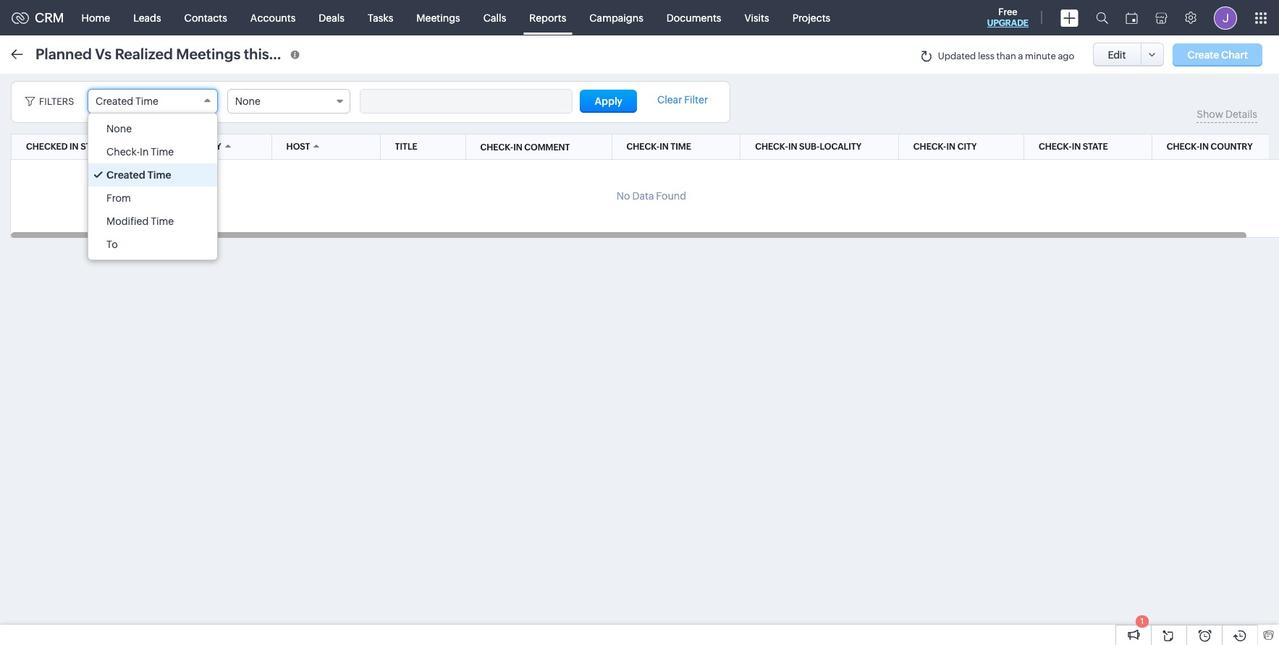 Task type: describe. For each thing, give the bounding box(es) containing it.
none
[[106, 123, 132, 135]]

found
[[656, 190, 686, 202]]

meetings inside 'link'
[[416, 12, 460, 24]]

in down the clear
[[660, 142, 669, 152]]

modified time
[[106, 216, 174, 227]]

filter
[[684, 94, 708, 106]]

home
[[82, 12, 110, 24]]

deals
[[319, 12, 345, 24]]

deals link
[[307, 0, 356, 35]]

check-in city
[[913, 142, 977, 152]]

to
[[106, 239, 118, 250]]

realized
[[115, 45, 173, 62]]

ago
[[1058, 51, 1075, 62]]

status
[[80, 142, 112, 152]]

home link
[[70, 0, 122, 35]]

apply
[[595, 96, 622, 107]]

created time option
[[88, 164, 217, 187]]

no data found
[[617, 190, 686, 202]]

check- up data
[[627, 142, 660, 152]]

crm
[[35, 10, 64, 25]]

created time inside field
[[96, 96, 159, 107]]

sub-
[[799, 142, 820, 152]]

crm link
[[12, 10, 64, 25]]

list box containing none
[[88, 114, 217, 260]]

campaigns link
[[578, 0, 655, 35]]

projects link
[[781, 0, 842, 35]]

check-in by
[[166, 142, 221, 152]]

planned vs realized meetings this month
[[35, 45, 317, 62]]

documents
[[667, 12, 721, 24]]

by
[[210, 142, 221, 152]]

visits link
[[733, 0, 781, 35]]

from option
[[88, 187, 217, 210]]

meetings link
[[405, 0, 472, 35]]

free
[[998, 7, 1017, 17]]

locality
[[820, 142, 861, 152]]

to option
[[88, 233, 217, 256]]

in left city
[[946, 142, 956, 152]]

updated less than a minute ago
[[938, 51, 1075, 62]]

none option
[[88, 117, 217, 140]]

than
[[996, 51, 1016, 62]]

this
[[244, 45, 269, 62]]

projects
[[792, 12, 830, 24]]

accounts link
[[239, 0, 307, 35]]

time inside field
[[135, 96, 159, 107]]

in left by
[[199, 142, 208, 152]]

vs
[[95, 45, 112, 62]]

month
[[272, 45, 317, 62]]

contacts
[[184, 12, 227, 24]]

in left comment
[[513, 142, 522, 152]]

leads
[[133, 12, 161, 24]]

checked in status
[[26, 142, 112, 152]]

data
[[632, 190, 654, 202]]

reports
[[529, 12, 566, 24]]

in left country
[[1200, 142, 1209, 152]]

in left "status"
[[70, 142, 79, 152]]

planned
[[35, 45, 92, 62]]

1 horizontal spatial check-in time
[[627, 142, 691, 152]]

time up to option
[[151, 216, 174, 227]]

modified
[[106, 216, 149, 227]]



Task type: locate. For each thing, give the bounding box(es) containing it.
1 horizontal spatial meetings
[[416, 12, 460, 24]]

check- inside option
[[106, 146, 140, 158]]

chart
[[1221, 49, 1248, 60]]

check-in country
[[1167, 142, 1253, 152]]

created up from
[[106, 169, 145, 181]]

title
[[395, 142, 417, 152]]

edit button
[[1093, 43, 1141, 67]]

campaigns
[[589, 12, 643, 24]]

check- left country
[[1167, 142, 1200, 152]]

in down none option
[[140, 146, 149, 158]]

meetings left calls
[[416, 12, 460, 24]]

no
[[617, 190, 630, 202]]

check-in time option
[[88, 140, 217, 164]]

minute
[[1025, 51, 1056, 62]]

created up none
[[96, 96, 133, 107]]

contacts link
[[173, 0, 239, 35]]

0 horizontal spatial meetings
[[176, 45, 241, 62]]

time up none option
[[135, 96, 159, 107]]

in inside option
[[140, 146, 149, 158]]

calls link
[[472, 0, 518, 35]]

filters
[[39, 96, 74, 107]]

state
[[1083, 142, 1108, 152]]

clear filter
[[657, 94, 708, 106]]

0 horizontal spatial check-in time
[[106, 146, 174, 158]]

apply button
[[580, 90, 637, 113]]

check-in time
[[627, 142, 691, 152], [106, 146, 174, 158]]

a
[[1018, 51, 1023, 62]]

create chart
[[1187, 49, 1248, 60]]

less
[[978, 51, 995, 62]]

reports link
[[518, 0, 578, 35]]

created time up none
[[96, 96, 159, 107]]

create chart button
[[1173, 43, 1262, 66]]

time down none option
[[151, 146, 174, 158]]

check- left comment
[[480, 142, 513, 152]]

time down the check-in time option
[[148, 169, 171, 181]]

checked
[[26, 142, 68, 152]]

in left the sub-
[[788, 142, 797, 152]]

0 vertical spatial meetings
[[416, 12, 460, 24]]

1 vertical spatial created
[[106, 169, 145, 181]]

check- left the sub-
[[755, 142, 788, 152]]

leads link
[[122, 0, 173, 35]]

None text field
[[360, 90, 572, 113]]

check- left city
[[913, 142, 946, 152]]

country
[[1211, 142, 1253, 152]]

meetings down contacts link
[[176, 45, 241, 62]]

check-in time inside option
[[106, 146, 174, 158]]

created inside created time option
[[106, 169, 145, 181]]

logo image
[[12, 12, 29, 24]]

check- down none
[[106, 146, 140, 158]]

tasks link
[[356, 0, 405, 35]]

city
[[957, 142, 977, 152]]

Created Time field
[[88, 89, 218, 114]]

time down clear filter
[[671, 142, 691, 152]]

calls
[[483, 12, 506, 24]]

upgrade
[[987, 18, 1029, 28]]

check-in sub-locality
[[755, 142, 861, 152]]

accounts
[[250, 12, 296, 24]]

tasks
[[368, 12, 393, 24]]

comment
[[524, 142, 570, 152]]

check-
[[166, 142, 199, 152], [627, 142, 660, 152], [755, 142, 788, 152], [913, 142, 946, 152], [1039, 142, 1072, 152], [1167, 142, 1200, 152], [480, 142, 513, 152], [106, 146, 140, 158]]

edit
[[1108, 49, 1126, 60]]

1 vertical spatial created time
[[106, 169, 171, 181]]

time
[[135, 96, 159, 107], [671, 142, 691, 152], [151, 146, 174, 158], [148, 169, 171, 181], [151, 216, 174, 227]]

created time
[[96, 96, 159, 107], [106, 169, 171, 181]]

check-in comment
[[480, 142, 570, 152]]

updated
[[938, 51, 976, 62]]

in
[[70, 142, 79, 152], [199, 142, 208, 152], [660, 142, 669, 152], [788, 142, 797, 152], [946, 142, 956, 152], [1072, 142, 1081, 152], [1200, 142, 1209, 152], [513, 142, 522, 152], [140, 146, 149, 158]]

0 vertical spatial created
[[96, 96, 133, 107]]

free upgrade
[[987, 7, 1029, 28]]

create
[[1187, 49, 1219, 60]]

created time down the check-in time option
[[106, 169, 171, 181]]

clear
[[657, 94, 682, 106]]

created time inside option
[[106, 169, 171, 181]]

check-in state
[[1039, 142, 1108, 152]]

check- left state
[[1039, 142, 1072, 152]]

in left state
[[1072, 142, 1081, 152]]

created inside created time field
[[96, 96, 133, 107]]

created
[[96, 96, 133, 107], [106, 169, 145, 181]]

check- left by
[[166, 142, 199, 152]]

list box
[[88, 114, 217, 260]]

from
[[106, 193, 131, 204]]

check-in time down none option
[[106, 146, 174, 158]]

1 vertical spatial meetings
[[176, 45, 241, 62]]

documents link
[[655, 0, 733, 35]]

meetings
[[416, 12, 460, 24], [176, 45, 241, 62]]

host
[[286, 142, 310, 152]]

0 vertical spatial created time
[[96, 96, 159, 107]]

check-in time down the clear
[[627, 142, 691, 152]]

visits
[[744, 12, 769, 24]]

modified time option
[[88, 210, 217, 233]]



Task type: vqa. For each thing, say whether or not it's contained in the screenshot.
"calendar" icon
no



